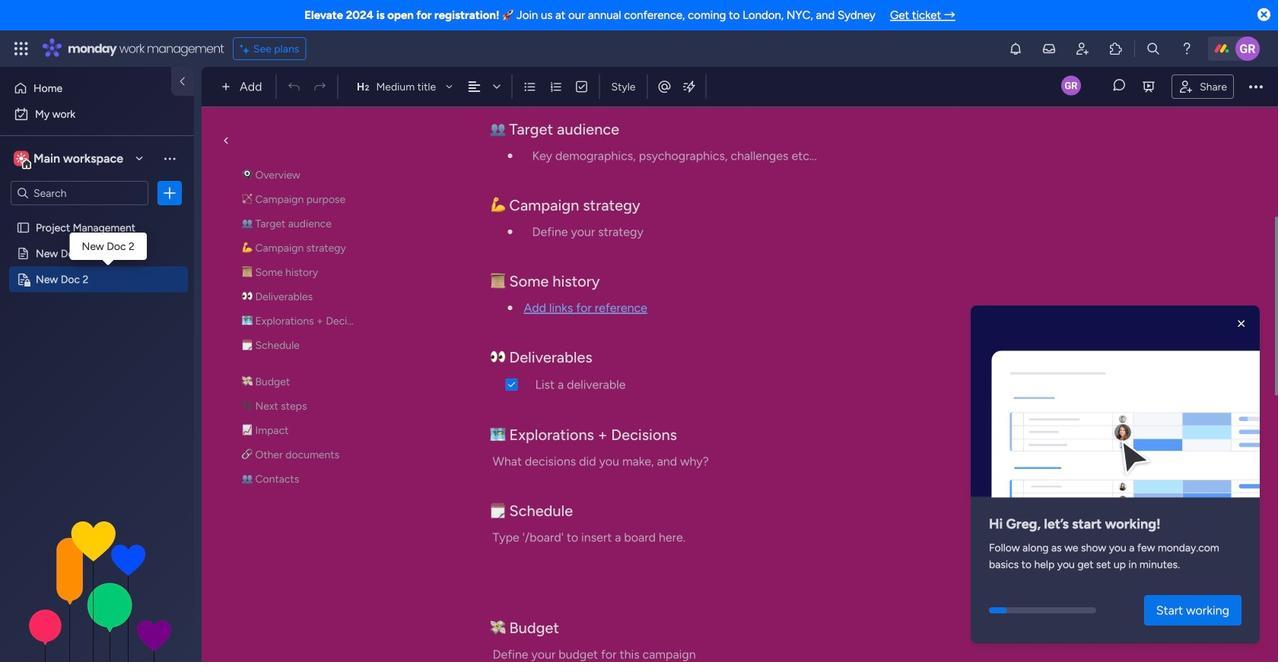 Task type: vqa. For each thing, say whether or not it's contained in the screenshot.
Search in workspace field
yes



Task type: describe. For each thing, give the bounding box(es) containing it.
invite members image
[[1075, 41, 1090, 56]]

2 public board image from the top
[[16, 246, 30, 261]]

update feed image
[[1042, 41, 1057, 56]]

2 vertical spatial option
[[0, 214, 194, 217]]

0 vertical spatial greg robinson image
[[1236, 37, 1260, 61]]

checklist image
[[575, 80, 588, 94]]

notifications image
[[1008, 41, 1023, 56]]

1 1 image from the top
[[508, 154, 512, 158]]

numbered list image
[[549, 80, 563, 94]]

views and tools element
[[770, 33, 1260, 64]]

monday marketplace image
[[1109, 41, 1124, 56]]

2 1 image from the top
[[508, 306, 512, 310]]

0 vertical spatial lottie animation element
[[971, 306, 1260, 497]]

close image
[[1234, 317, 1249, 332]]

1 public board image from the top
[[16, 220, 30, 235]]

workspace selection element
[[11, 132, 131, 185]]



Task type: locate. For each thing, give the bounding box(es) containing it.
mention image
[[657, 79, 672, 94]]

lottie animation image
[[0, 509, 194, 663]]

0 vertical spatial 1 image
[[508, 154, 512, 158]]

lottie animation element
[[971, 306, 1260, 497], [0, 509, 194, 663]]

1 vertical spatial greg robinson image
[[1061, 76, 1081, 95]]

v2 ellipsis image
[[1249, 77, 1263, 97]]

0 vertical spatial menu image
[[466, 97, 478, 109]]

greg robinson image
[[1236, 37, 1260, 61], [1061, 76, 1081, 95]]

greg robinson image up v2 ellipsis icon
[[1236, 37, 1260, 61]]

menu image
[[466, 97, 478, 109], [162, 151, 177, 166]]

progress bar
[[989, 608, 1007, 614]]

select product image
[[14, 41, 29, 56]]

0 horizontal spatial lottie animation element
[[0, 509, 194, 663]]

dynamic values image
[[681, 79, 697, 94]]

1 vertical spatial option
[[9, 102, 185, 126]]

private board image
[[16, 272, 30, 287]]

1 image
[[508, 154, 512, 158], [508, 306, 512, 310]]

0 horizontal spatial greg robinson image
[[1061, 76, 1081, 95]]

greg robinson image down invite members icon
[[1061, 76, 1081, 95]]

1 vertical spatial menu image
[[162, 151, 177, 166]]

Search in workspace field
[[32, 184, 127, 202]]

1 vertical spatial lottie animation element
[[0, 509, 194, 663]]

1 vertical spatial 1 image
[[508, 306, 512, 310]]

0 vertical spatial public board image
[[16, 220, 30, 235]]

1 horizontal spatial menu image
[[466, 97, 478, 109]]

public board image
[[16, 220, 30, 235], [16, 246, 30, 261]]

search everything image
[[1146, 41, 1161, 56]]

1 vertical spatial public board image
[[16, 246, 30, 261]]

options image
[[162, 185, 177, 201]]

0 vertical spatial option
[[9, 76, 162, 100]]

list box
[[0, 212, 194, 498]]

help image
[[1179, 41, 1194, 56]]

see plans image
[[240, 40, 253, 57]]

option
[[9, 76, 162, 100], [9, 102, 185, 126], [0, 214, 194, 217]]

1 horizontal spatial lottie animation element
[[971, 306, 1260, 497]]

0 horizontal spatial menu image
[[162, 151, 177, 166]]

bulleted list image
[[523, 80, 537, 94]]

1 horizontal spatial greg robinson image
[[1236, 37, 1260, 61]]

1 image
[[508, 230, 512, 234]]



